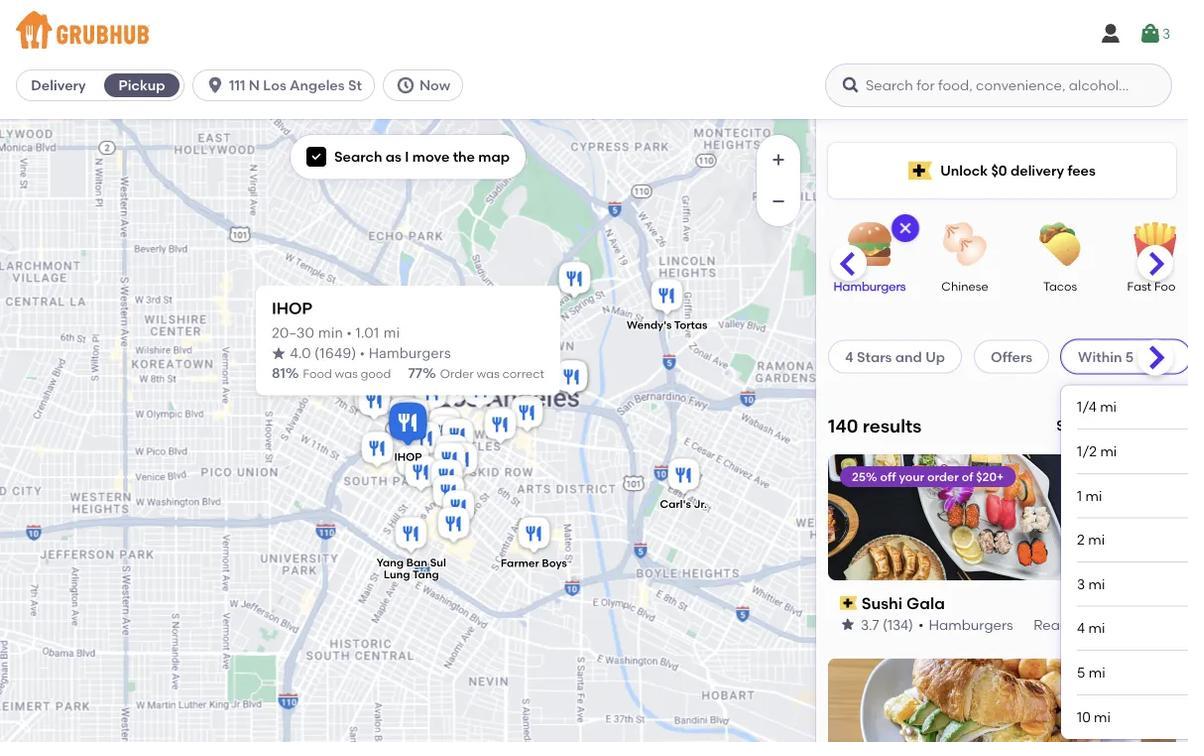 Task type: describe. For each thing, give the bounding box(es) containing it.
the
[[453, 148, 475, 165]]

mi for 10 mi
[[1094, 709, 1111, 725]]

bonaventure brewing co. image
[[411, 373, 451, 417]]

mi for 3 mi
[[1089, 575, 1106, 592]]

farmer boys image
[[514, 514, 554, 558]]

tacos image
[[1026, 222, 1095, 266]]

ready
[[1034, 616, 1077, 633]]

good
[[361, 367, 391, 381]]

in
[[1080, 616, 1092, 633]]

111
[[229, 77, 246, 94]]

1 vertical spatial min
[[1140, 616, 1165, 633]]

tacos
[[1044, 279, 1078, 293]]

Sort field
[[1057, 416, 1177, 436]]

off
[[881, 469, 896, 483]]

ihop image
[[384, 399, 432, 451]]

yang
[[377, 556, 404, 570]]

81 % food was good
[[272, 365, 391, 382]]

111 n los angeles st button
[[192, 69, 383, 101]]

now button
[[383, 69, 471, 101]]

4.0 ( 1649 )
[[290, 347, 356, 361]]

fast
[[1128, 279, 1152, 293]]

list box containing 1/4 mi
[[1078, 386, 1189, 739]]

carl's jr. image
[[664, 455, 704, 499]]

mi inside ihop 20–30 min • 1.01 mi
[[384, 327, 400, 340]]

unlock
[[941, 162, 988, 179]]

3 for 3
[[1163, 25, 1171, 42]]

)
[[351, 347, 356, 361]]

5 inside list box
[[1078, 664, 1086, 681]]

jr.
[[694, 498, 707, 511]]

0.23 mi
[[1116, 596, 1165, 613]]

1 save this restaurant button from the top
[[1129, 466, 1165, 502]]

was for 77
[[477, 367, 500, 381]]

4 mi
[[1078, 620, 1106, 637]]

25%
[[852, 469, 878, 483]]

delivery
[[31, 77, 86, 94]]

minus icon image
[[769, 191, 789, 211]]

ihop for ihop 20–30 min • 1.01 mi
[[272, 299, 313, 318]]

4 for 4 stars and up
[[845, 348, 854, 365]]

sul
[[430, 556, 446, 570]]

lung
[[384, 568, 410, 582]]

search as i move the map
[[334, 148, 510, 165]]

3.7
[[861, 616, 880, 633]]

0.23
[[1116, 596, 1144, 613]]

angeles
[[290, 77, 345, 94]]

140
[[828, 415, 859, 437]]

4 stars and up
[[845, 348, 946, 365]]

svg image inside 111 n los angeles st button
[[205, 75, 225, 95]]

2 save this restaurant image from the top
[[1135, 676, 1159, 700]]

sushi gala
[[862, 594, 945, 613]]

as
[[386, 148, 402, 165]]

1 horizontal spatial hamburgers
[[834, 279, 906, 293]]

carl's jr.
[[660, 498, 707, 511]]

fast food image
[[1121, 222, 1189, 266]]

81
[[272, 365, 286, 382]]

chinese
[[942, 279, 989, 293]]

wild living foods image
[[430, 440, 470, 483]]

hill street bar & restaurant image
[[460, 370, 500, 414]]

20–30 inside ihop 20–30 min • 1.01 mi
[[272, 327, 315, 340]]

1 horizontal spatial food
[[1155, 279, 1184, 293]]

denny's image
[[552, 357, 592, 401]]

1/4
[[1078, 398, 1097, 415]]

2
[[1078, 531, 1085, 548]]

search
[[334, 148, 382, 165]]

mi for 1 mi
[[1086, 487, 1103, 504]]

1649
[[320, 347, 351, 361]]

• hamburgers for 3.7 (134)
[[919, 616, 1014, 633]]

svg image for 3
[[1139, 22, 1163, 46]]

111 n los angeles st
[[229, 77, 362, 94]]

boys
[[542, 557, 567, 570]]

results
[[863, 415, 922, 437]]

pickup
[[119, 77, 165, 94]]

(134)
[[883, 616, 914, 633]]

arda's cafe image
[[425, 405, 465, 448]]

up
[[926, 348, 946, 365]]

77
[[408, 365, 423, 382]]

st
[[348, 77, 362, 94]]

the little jewel of new orleans image
[[515, 318, 555, 362]]

25% off your order of $20+
[[852, 469, 1004, 483]]

• hamburgers for 1649
[[360, 347, 451, 361]]

$20+
[[977, 469, 1004, 483]]

subscription pass image
[[840, 596, 858, 610]]

vegan hooligans image
[[442, 440, 482, 483]]

1
[[1078, 487, 1083, 504]]

yang ban sul lung tang
[[377, 556, 446, 582]]

tropical deli food truck image
[[481, 405, 520, 448]]

order
[[928, 469, 959, 483]]

10
[[1078, 709, 1091, 725]]

delivery button
[[17, 69, 100, 101]]

within
[[1079, 348, 1123, 365]]

grubhub plus flag logo image
[[909, 161, 933, 180]]

• for 3.7 (134)
[[919, 616, 924, 633]]

offers
[[991, 348, 1033, 365]]

1/4 mi
[[1078, 398, 1117, 415]]

ihop for ihop
[[394, 451, 422, 464]]

sushi gala logo image
[[828, 454, 1177, 580]]

burger district image
[[427, 456, 467, 500]]

star icon image
[[840, 617, 856, 633]]

Search for food, convenience, alcohol... search field
[[825, 63, 1173, 107]]

chinese image
[[931, 222, 1000, 266]]

was for 81
[[335, 367, 358, 381]]

yang ban sul lung tang image
[[391, 514, 431, 558]]

77 % order was correct
[[408, 365, 545, 382]]

habibi bites image
[[351, 377, 390, 421]]

carl's
[[660, 498, 691, 511]]

svg image for now
[[396, 75, 416, 95]]



Task type: locate. For each thing, give the bounding box(es) containing it.
order
[[440, 367, 474, 381]]

2 horizontal spatial •
[[919, 616, 924, 633]]

map region
[[0, 0, 935, 742]]

food inside 81 % food was good
[[303, 367, 332, 381]]

0 horizontal spatial 5
[[1078, 664, 1086, 681]]

mi for 4 mi
[[1089, 620, 1106, 637]]

hamburgers up the 77
[[369, 347, 451, 361]]

wendy's tortas image
[[647, 276, 687, 319]]

was inside 77 % order was correct
[[477, 367, 500, 381]]

1 vertical spatial save this restaurant button
[[1129, 670, 1165, 706]]

farmer
[[501, 557, 539, 570]]

mi right 1.01
[[384, 327, 400, 340]]

1 vertical spatial food
[[303, 367, 332, 381]]

the vegan joint image
[[439, 487, 479, 531]]

and
[[896, 348, 923, 365]]

1 mi
[[1078, 487, 1103, 504]]

sushi
[[862, 594, 903, 613]]

of
[[962, 469, 974, 483]]

1 horizontal spatial was
[[477, 367, 500, 381]]

mi for 5 mi
[[1089, 664, 1106, 681]]

0 horizontal spatial was
[[335, 367, 358, 381]]

gala
[[907, 594, 945, 613]]

3
[[1163, 25, 1171, 42], [1078, 575, 1086, 592]]

svg image inside 3 button
[[1139, 22, 1163, 46]]

sushi gala image
[[507, 393, 547, 437]]

within 5 mi
[[1079, 348, 1154, 365]]

0 vertical spatial 5
[[1126, 348, 1134, 365]]

n
[[249, 77, 260, 94]]

hamburgers down hamburgers image
[[834, 279, 906, 293]]

4 inside list box
[[1078, 620, 1086, 637]]

d-town burger bar image
[[438, 416, 478, 459]]

1 horizontal spatial •
[[360, 347, 365, 361]]

ban
[[406, 556, 428, 570]]

1 horizontal spatial ihop
[[394, 451, 422, 464]]

save this restaurant image
[[1135, 472, 1159, 496], [1135, 676, 1159, 700]]

el charro restaurant image
[[335, 338, 375, 382]]

1 vertical spatial save this restaurant image
[[1135, 676, 1159, 700]]

wendy's tortas
[[627, 318, 708, 332]]

2 horizontal spatial svg image
[[1139, 22, 1163, 46]]

sort
[[1057, 417, 1085, 434]]

0 vertical spatial food
[[1155, 279, 1184, 293]]

4.0
[[290, 347, 311, 361]]

hamburgers image
[[835, 222, 905, 266]]

0 horizontal spatial 20–30
[[272, 327, 315, 340]]

1 horizontal spatial 4
[[1078, 620, 1086, 637]]

save this restaurant button right '1 mi'
[[1129, 466, 1165, 502]]

shake shack image
[[432, 368, 472, 412]]

1/2 mi
[[1078, 443, 1117, 460]]

was
[[335, 367, 358, 381], [477, 367, 500, 381]]

0 horizontal spatial min
[[318, 327, 343, 340]]

was inside 81 % food was good
[[335, 367, 358, 381]]

min down 0.23 mi
[[1140, 616, 1165, 633]]

5 right "within" on the top right
[[1126, 348, 1134, 365]]

ale's restaurant image
[[434, 504, 474, 548]]

1 horizontal spatial svg image
[[1099, 22, 1123, 46]]

min
[[318, 327, 343, 340], [1140, 616, 1165, 633]]

4 for 4 mi
[[1078, 620, 1086, 637]]

2 vertical spatial hamburgers
[[929, 616, 1014, 633]]

save this restaurant button right 5 mi
[[1129, 670, 1165, 706]]

• left 1.01
[[347, 327, 352, 340]]

1 vertical spatial • hamburgers
[[919, 616, 1014, 633]]

hamburgers down "gala"
[[929, 616, 1014, 633]]

gus's drive-in image
[[347, 314, 386, 357]]

0 horizontal spatial 3
[[1078, 575, 1086, 592]]

mi up ready in 20–30 min
[[1089, 575, 1106, 592]]

1 vertical spatial 4
[[1078, 620, 1086, 637]]

0 vertical spatial ihop
[[272, 299, 313, 318]]

2 horizontal spatial hamburgers
[[929, 616, 1014, 633]]

smashburger image
[[358, 429, 397, 472]]

move
[[413, 148, 450, 165]]

2 save this restaurant button from the top
[[1129, 670, 1165, 706]]

1 save this restaurant image from the top
[[1135, 472, 1159, 496]]

vurger guyz image
[[405, 419, 445, 462]]

mi up 10 mi
[[1089, 664, 1106, 681]]

1/2
[[1078, 443, 1097, 460]]

now
[[420, 77, 451, 94]]

hamburgers for 3.7 (134)
[[929, 616, 1014, 633]]

0 horizontal spatial ihop
[[272, 299, 313, 318]]

ihop inside ihop 20–30 min • 1.01 mi
[[272, 299, 313, 318]]

3 for 3 mi
[[1078, 575, 1086, 592]]

0 horizontal spatial %
[[286, 365, 299, 382]]

mi right 10
[[1094, 709, 1111, 725]]

hamburgers
[[834, 279, 906, 293], [369, 347, 451, 361], [929, 616, 1014, 633]]

mi right 1 at the bottom right of page
[[1086, 487, 1103, 504]]

% down 4.0
[[286, 365, 299, 382]]

burger den image
[[552, 357, 592, 401]]

3.7 (134)
[[861, 616, 914, 633]]

food right fast
[[1155, 279, 1184, 293]]

1 vertical spatial 5
[[1078, 664, 1086, 681]]

svg image inside now button
[[396, 75, 416, 95]]

stars
[[857, 348, 892, 365]]

% left order
[[423, 365, 436, 382]]

save this restaurant image right 5 mi
[[1135, 676, 1159, 700]]

1 horizontal spatial • hamburgers
[[919, 616, 1014, 633]]

0 vertical spatial 3
[[1163, 25, 1171, 42]]

unlock $0 delivery fees
[[941, 162, 1096, 179]]

% for 77
[[423, 365, 436, 382]]

wendy's
[[627, 318, 672, 332]]

20–30 up 4.0
[[272, 327, 315, 340]]

2 was from the left
[[477, 367, 500, 381]]

master burger image
[[401, 452, 441, 496]]

rating image
[[272, 347, 286, 360]]

mi right ready
[[1089, 620, 1106, 637]]

• right ")"
[[360, 347, 365, 361]]

• hamburgers down "gala"
[[919, 616, 1014, 633]]

mi
[[384, 327, 400, 340], [1138, 348, 1154, 365], [1100, 398, 1117, 415], [1101, 443, 1117, 460], [1086, 487, 1103, 504], [1089, 531, 1105, 548], [1089, 575, 1106, 592], [1148, 596, 1165, 613], [1089, 620, 1106, 637], [1089, 664, 1106, 681], [1094, 709, 1111, 725]]

0 horizontal spatial •
[[347, 327, 352, 340]]

• inside ihop 20–30 min • 1.01 mi
[[347, 327, 352, 340]]

anna's fish market dtla image
[[393, 396, 433, 440]]

• hamburgers up the 77
[[360, 347, 451, 361]]

4
[[845, 348, 854, 365], [1078, 620, 1086, 637]]

4 left "stars"
[[845, 348, 854, 365]]

5 up 10
[[1078, 664, 1086, 681]]

mi right 1/2
[[1101, 443, 1117, 460]]

mi for 1/4 mi
[[1100, 398, 1117, 415]]

mi right 2
[[1089, 531, 1105, 548]]

tropical deli food truck logo image
[[828, 658, 1177, 742]]

map
[[479, 148, 510, 165]]

• for 1649
[[360, 347, 365, 361]]

food down (
[[303, 367, 332, 381]]

1 vertical spatial ihop
[[394, 451, 422, 464]]

plus icon image
[[769, 150, 789, 170]]

mi for 1/2 mi
[[1101, 443, 1117, 460]]

• hamburgers
[[360, 347, 451, 361], [919, 616, 1014, 633]]

mi right 0.23
[[1148, 596, 1165, 613]]

ready in 20–30 min
[[1034, 616, 1165, 633]]

main navigation navigation
[[0, 0, 1189, 119]]

3 mi
[[1078, 575, 1106, 592]]

0 vertical spatial 4
[[845, 348, 854, 365]]

1 vertical spatial 3
[[1078, 575, 1086, 592]]

was right order
[[477, 367, 500, 381]]

0 horizontal spatial svg image
[[396, 75, 416, 95]]

burgershop image
[[432, 432, 472, 475]]

pickup button
[[100, 69, 184, 101]]

save this restaurant button
[[1129, 466, 1165, 502], [1129, 670, 1165, 706]]

1 was from the left
[[335, 367, 358, 381]]

ihop
[[272, 299, 313, 318], [394, 451, 422, 464]]

correct
[[503, 367, 545, 381]]

mi up sort field
[[1100, 398, 1117, 415]]

fees
[[1068, 162, 1096, 179]]

1.01
[[355, 327, 380, 340]]

save this restaurant image right '1 mi'
[[1135, 472, 1159, 496]]

i
[[405, 148, 409, 165]]

0 vertical spatial save this restaurant button
[[1129, 466, 1165, 502]]

%
[[286, 365, 299, 382], [423, 365, 436, 382]]

bossa nova image
[[393, 442, 433, 485]]

los
[[263, 77, 286, 94]]

0 vertical spatial hamburgers
[[834, 279, 906, 293]]

3 button
[[1139, 16, 1171, 52]]

•
[[347, 327, 352, 340], [360, 347, 365, 361], [919, 616, 924, 633]]

salt n peppa image
[[426, 413, 466, 456]]

tortas
[[674, 318, 708, 332]]

1 horizontal spatial 5
[[1126, 348, 1134, 365]]

3 inside 3 button
[[1163, 25, 1171, 42]]

min inside ihop 20–30 min • 1.01 mi
[[318, 327, 343, 340]]

0 horizontal spatial hamburgers
[[369, 347, 451, 361]]

mi right "within" on the top right
[[1138, 348, 1154, 365]]

cargo snack shack image
[[555, 259, 595, 303]]

fast food
[[1128, 279, 1184, 293]]

2 vertical spatial •
[[919, 616, 924, 633]]

5
[[1126, 348, 1134, 365], [1078, 664, 1086, 681]]

4 right ready
[[1078, 620, 1086, 637]]

dollis - breakfast restaurant image
[[355, 381, 394, 425]]

farmer boys
[[501, 557, 567, 570]]

tang
[[413, 568, 439, 582]]

1 vertical spatial 20–30
[[1096, 616, 1136, 633]]

2 mi
[[1078, 531, 1105, 548]]

shayan express image
[[429, 472, 469, 516]]

svg image
[[1099, 22, 1123, 46], [1139, 22, 1163, 46], [396, 75, 416, 95]]

was down ")"
[[335, 367, 358, 381]]

• hamburgers inside map region
[[360, 347, 451, 361]]

your
[[899, 469, 925, 483]]

hamburgers for 1649
[[369, 347, 451, 361]]

mi for 2 mi
[[1089, 531, 1105, 548]]

svg image
[[205, 75, 225, 95], [841, 75, 861, 95], [311, 151, 322, 163], [898, 220, 914, 236], [1158, 349, 1174, 365]]

min up the 1649
[[318, 327, 343, 340]]

$0
[[992, 162, 1008, 179]]

1 horizontal spatial %
[[423, 365, 436, 382]]

0 vertical spatial • hamburgers
[[360, 347, 451, 361]]

1 horizontal spatial 3
[[1163, 25, 1171, 42]]

the melt - 7th & figueroa, la image
[[385, 394, 425, 438]]

1 vertical spatial •
[[360, 347, 365, 361]]

140 results
[[828, 415, 922, 437]]

0 horizontal spatial food
[[303, 367, 332, 381]]

mi for 0.23 mi
[[1148, 596, 1165, 613]]

1 horizontal spatial 20–30
[[1096, 616, 1136, 633]]

0 horizontal spatial • hamburgers
[[360, 347, 451, 361]]

ihop 20–30 min • 1.01 mi
[[272, 299, 400, 340]]

20–30 down 0.23
[[1096, 616, 1136, 633]]

2 % from the left
[[423, 365, 436, 382]]

% for 81
[[286, 365, 299, 382]]

1 horizontal spatial min
[[1140, 616, 1165, 633]]

0 horizontal spatial 4
[[845, 348, 854, 365]]

1 vertical spatial hamburgers
[[369, 347, 451, 361]]

0 vertical spatial •
[[347, 327, 352, 340]]

hamburgers inside map region
[[369, 347, 451, 361]]

(
[[315, 347, 320, 361]]

5 mi
[[1078, 664, 1106, 681]]

1 % from the left
[[286, 365, 299, 382]]

list box
[[1078, 386, 1189, 739]]

0 vertical spatial min
[[318, 327, 343, 340]]

delivery
[[1011, 162, 1065, 179]]

10 mi
[[1078, 709, 1111, 725]]

0 vertical spatial save this restaurant image
[[1135, 472, 1159, 496]]

0 vertical spatial 20–30
[[272, 327, 315, 340]]

food
[[1155, 279, 1184, 293], [303, 367, 332, 381]]

• down "gala"
[[919, 616, 924, 633]]



Task type: vqa. For each thing, say whether or not it's contained in the screenshot.
left was
yes



